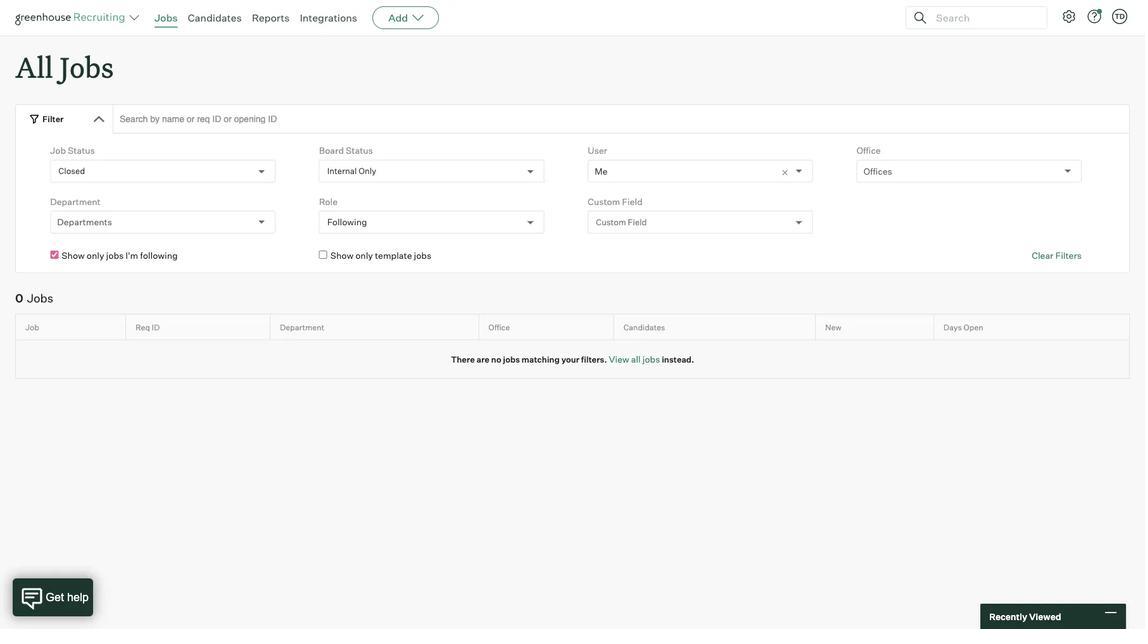 Task type: locate. For each thing, give the bounding box(es) containing it.
jobs right the no
[[503, 355, 520, 365]]

1 horizontal spatial status
[[346, 145, 373, 156]]

job for job
[[25, 323, 39, 332]]

job down 0 jobs on the left top of the page
[[25, 323, 39, 332]]

Show only jobs I'm following checkbox
[[50, 251, 59, 259]]

0
[[15, 292, 23, 306]]

add
[[388, 11, 408, 24]]

candidates
[[188, 11, 242, 24], [624, 323, 665, 332]]

1 vertical spatial job
[[25, 323, 39, 332]]

template
[[375, 250, 412, 261]]

custom field down me
[[596, 217, 647, 227]]

internal only
[[327, 166, 376, 176]]

td button
[[1110, 6, 1130, 27]]

2 show from the left
[[331, 250, 354, 261]]

req
[[136, 323, 150, 332]]

0 horizontal spatial department
[[50, 196, 101, 207]]

1 vertical spatial custom
[[596, 217, 626, 227]]

job up closed
[[50, 145, 66, 156]]

view all jobs link
[[609, 354, 660, 365]]

1 horizontal spatial jobs
[[60, 48, 114, 86]]

0 horizontal spatial jobs
[[27, 292, 53, 306]]

candidates right jobs link
[[188, 11, 242, 24]]

1 horizontal spatial show
[[331, 250, 354, 261]]

filter
[[42, 114, 64, 124]]

status for board status
[[346, 145, 373, 156]]

days
[[944, 323, 962, 332]]

office up offices
[[857, 145, 881, 156]]

2 horizontal spatial jobs
[[155, 11, 178, 24]]

reports
[[252, 11, 290, 24]]

department
[[50, 196, 101, 207], [280, 323, 324, 332]]

status
[[68, 145, 95, 156], [346, 145, 373, 156]]

0 jobs
[[15, 292, 53, 306]]

all
[[631, 354, 641, 365]]

reports link
[[252, 11, 290, 24]]

following
[[327, 217, 367, 228]]

instead.
[[662, 355, 694, 365]]

show right show only jobs i'm following option
[[62, 250, 85, 261]]

closed
[[59, 166, 85, 176]]

1 vertical spatial candidates
[[624, 323, 665, 332]]

jobs left candidates "link"
[[155, 11, 178, 24]]

integrations
[[300, 11, 357, 24]]

1 vertical spatial field
[[628, 217, 647, 227]]

custom field
[[588, 196, 643, 207], [596, 217, 647, 227]]

0 horizontal spatial job
[[25, 323, 39, 332]]

show for show only jobs i'm following
[[62, 250, 85, 261]]

jobs down greenhouse recruiting image
[[60, 48, 114, 86]]

add button
[[373, 6, 439, 29]]

status up closed
[[68, 145, 95, 156]]

status up internal only
[[346, 145, 373, 156]]

0 vertical spatial job
[[50, 145, 66, 156]]

1 horizontal spatial office
[[857, 145, 881, 156]]

0 vertical spatial jobs
[[155, 11, 178, 24]]

1 only from the left
[[87, 250, 104, 261]]

1 horizontal spatial only
[[356, 250, 373, 261]]

recently
[[990, 612, 1028, 623]]

jobs right template
[[414, 250, 432, 261]]

1 horizontal spatial job
[[50, 145, 66, 156]]

field
[[622, 196, 643, 207], [628, 217, 647, 227]]

open
[[964, 323, 984, 332]]

only
[[87, 250, 104, 261], [356, 250, 373, 261]]

0 horizontal spatial status
[[68, 145, 95, 156]]

custom down me
[[596, 217, 626, 227]]

i'm
[[126, 250, 138, 261]]

office
[[857, 145, 881, 156], [489, 323, 510, 332]]

jobs right all at the right bottom of the page
[[643, 354, 660, 365]]

custom field down "me" option on the right top
[[588, 196, 643, 207]]

1 vertical spatial jobs
[[60, 48, 114, 86]]

0 horizontal spatial show
[[62, 250, 85, 261]]

2 status from the left
[[346, 145, 373, 156]]

clear value image
[[781, 169, 790, 178]]

jobs link
[[155, 11, 178, 24]]

internal
[[327, 166, 357, 176]]

there
[[451, 355, 475, 365]]

job
[[50, 145, 66, 156], [25, 323, 39, 332]]

2 only from the left
[[356, 250, 373, 261]]

user
[[588, 145, 608, 156]]

show right show only template jobs option
[[331, 250, 354, 261]]

0 horizontal spatial candidates
[[188, 11, 242, 24]]

filters
[[1056, 250, 1082, 261]]

only left template
[[356, 250, 373, 261]]

me option
[[595, 166, 608, 177]]

only for jobs
[[87, 250, 104, 261]]

jobs
[[106, 250, 124, 261], [414, 250, 432, 261], [643, 354, 660, 365], [503, 355, 520, 365]]

filters.
[[581, 355, 607, 365]]

clear filters
[[1032, 250, 1082, 261]]

1 horizontal spatial department
[[280, 323, 324, 332]]

Show only template jobs checkbox
[[319, 251, 327, 259]]

0 vertical spatial field
[[622, 196, 643, 207]]

there are no jobs matching your filters. view all jobs instead.
[[451, 354, 694, 365]]

custom
[[588, 196, 620, 207], [596, 217, 626, 227]]

1 vertical spatial office
[[489, 323, 510, 332]]

show only template jobs
[[331, 250, 432, 261]]

office up the no
[[489, 323, 510, 332]]

2 vertical spatial jobs
[[27, 292, 53, 306]]

following
[[140, 250, 178, 261]]

1 status from the left
[[68, 145, 95, 156]]

days open
[[944, 323, 984, 332]]

0 horizontal spatial only
[[87, 250, 104, 261]]

1 show from the left
[[62, 250, 85, 261]]

candidates up all at the right bottom of the page
[[624, 323, 665, 332]]

jobs right "0" on the left of the page
[[27, 292, 53, 306]]

show
[[62, 250, 85, 261], [331, 250, 354, 261]]

custom down "me" option on the right top
[[588, 196, 620, 207]]

only down departments
[[87, 250, 104, 261]]

0 vertical spatial department
[[50, 196, 101, 207]]

1 horizontal spatial candidates
[[624, 323, 665, 332]]

job status
[[50, 145, 95, 156]]

jobs
[[155, 11, 178, 24], [60, 48, 114, 86], [27, 292, 53, 306]]

role
[[319, 196, 338, 207]]

jobs for all jobs
[[60, 48, 114, 86]]

0 vertical spatial custom field
[[588, 196, 643, 207]]

new
[[826, 323, 842, 332]]

integrations link
[[300, 11, 357, 24]]

0 vertical spatial office
[[857, 145, 881, 156]]



Task type: vqa. For each thing, say whether or not it's contained in the screenshot.
first only from left
yes



Task type: describe. For each thing, give the bounding box(es) containing it.
td button
[[1113, 9, 1128, 24]]

req id
[[136, 323, 160, 332]]

0 horizontal spatial office
[[489, 323, 510, 332]]

departments
[[57, 217, 112, 228]]

recently viewed
[[990, 612, 1062, 623]]

job for job status
[[50, 145, 66, 156]]

no
[[491, 355, 501, 365]]

Search by name or req ID or opening ID text field
[[113, 105, 1130, 134]]

board
[[319, 145, 344, 156]]

0 vertical spatial candidates
[[188, 11, 242, 24]]

only for template
[[356, 250, 373, 261]]

id
[[152, 323, 160, 332]]

me
[[595, 166, 608, 177]]

candidates link
[[188, 11, 242, 24]]

matching
[[522, 355, 560, 365]]

status for job status
[[68, 145, 95, 156]]

show only jobs i'm following
[[62, 250, 178, 261]]

1 vertical spatial custom field
[[596, 217, 647, 227]]

offices
[[864, 166, 893, 177]]

viewed
[[1030, 612, 1062, 623]]

your
[[562, 355, 580, 365]]

all jobs
[[15, 48, 114, 86]]

Search text field
[[933, 9, 1036, 27]]

clear filters link
[[1032, 250, 1082, 262]]

td
[[1115, 12, 1125, 21]]

clear
[[1032, 250, 1054, 261]]

jobs for 0 jobs
[[27, 292, 53, 306]]

are
[[477, 355, 490, 365]]

clear value element
[[781, 161, 796, 182]]

greenhouse recruiting image
[[15, 10, 129, 25]]

only
[[359, 166, 376, 176]]

configure image
[[1062, 9, 1077, 24]]

view
[[609, 354, 629, 365]]

show for show only template jobs
[[331, 250, 354, 261]]

jobs left i'm
[[106, 250, 124, 261]]

1 vertical spatial department
[[280, 323, 324, 332]]

all
[[15, 48, 53, 86]]

0 vertical spatial custom
[[588, 196, 620, 207]]

board status
[[319, 145, 373, 156]]

jobs inside "there are no jobs matching your filters. view all jobs instead."
[[503, 355, 520, 365]]



